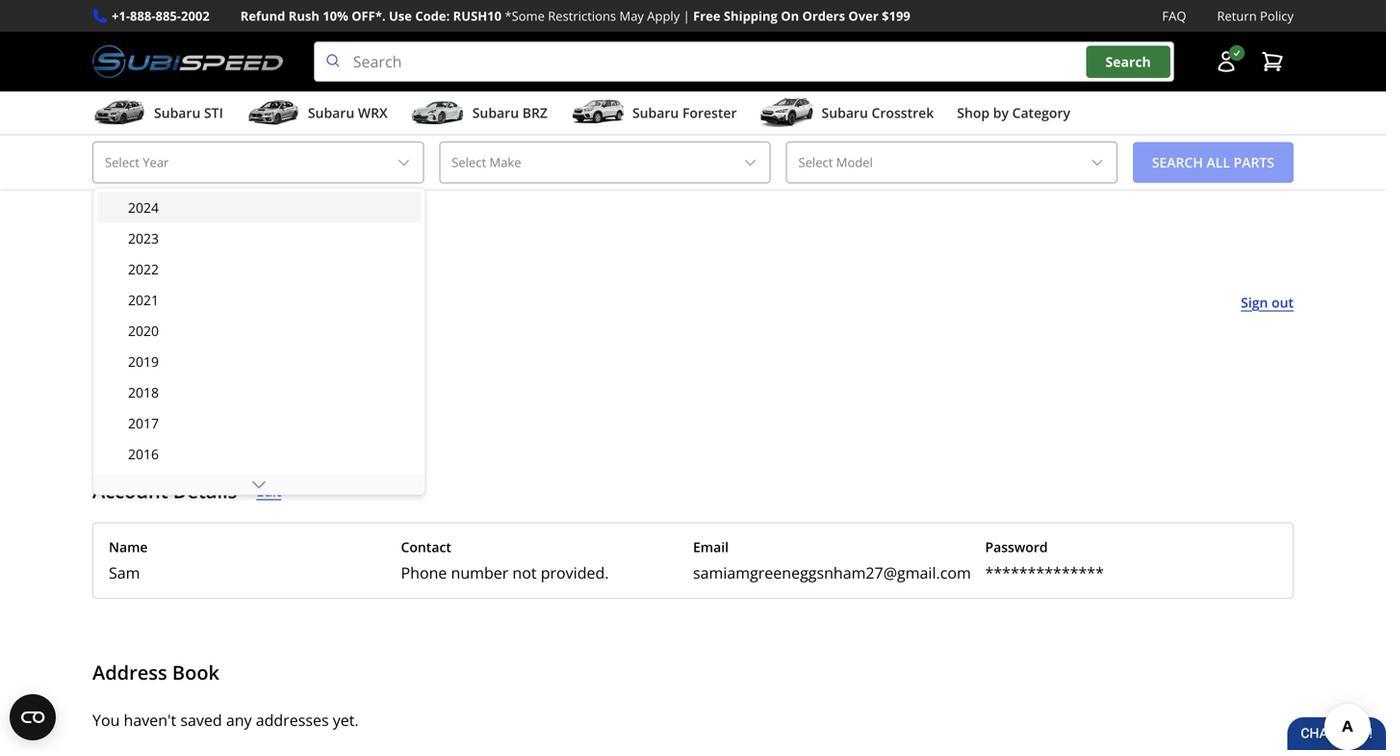 Task type: describe. For each thing, give the bounding box(es) containing it.
phone
[[401, 562, 447, 583]]

welcome to your account.
[[92, 288, 383, 319]]

address
[[92, 659, 167, 686]]

rush10
[[453, 7, 502, 25]]

restrictions
[[548, 7, 616, 25]]

+1-888-885-2002 link
[[112, 6, 210, 26]]

you haven't placed any orders yet.
[[92, 394, 339, 415]]

provided.
[[541, 562, 609, 583]]

details
[[173, 478, 237, 504]]

sign out button
[[1241, 292, 1294, 314]]

contact
[[401, 538, 452, 556]]

code:
[[415, 7, 450, 25]]

any for order history
[[232, 394, 258, 415]]

orders
[[803, 7, 846, 25]]

yet. for address book
[[333, 710, 359, 730]]

password **************
[[986, 538, 1104, 583]]

2024
[[128, 198, 159, 217]]

sign out
[[1241, 293, 1294, 312]]

out
[[1272, 293, 1294, 312]]

1 vertical spatial account
[[92, 478, 168, 504]]

shipping
[[724, 7, 778, 25]]

apply
[[647, 7, 680, 25]]

$199
[[882, 7, 911, 25]]

password
[[986, 538, 1048, 556]]

to
[[201, 288, 224, 319]]

refund
[[240, 7, 285, 25]]

address book
[[92, 659, 220, 686]]

return policy link
[[1218, 6, 1294, 26]]

|
[[683, 7, 690, 25]]

saved
[[180, 710, 222, 730]]

on
[[781, 7, 799, 25]]

search
[[1106, 52, 1151, 71]]

history
[[152, 348, 219, 374]]

edit
[[257, 482, 282, 500]]

over
[[849, 7, 879, 25]]

my
[[144, 222, 162, 239]]

yet. for order history
[[313, 394, 339, 415]]

2019
[[128, 352, 159, 371]]

email
[[693, 538, 729, 556]]

2023
[[128, 229, 159, 247]]

search button
[[1087, 46, 1171, 78]]

samiamgreeneggsnham27@gmail.com
[[693, 562, 971, 583]]

haven't for address
[[124, 710, 176, 730]]

**************
[[986, 562, 1104, 583]]

+1-
[[112, 7, 130, 25]]



Task type: vqa. For each thing, say whether or not it's contained in the screenshot.


Task type: locate. For each thing, give the bounding box(es) containing it.
2017
[[128, 414, 159, 432]]

0 vertical spatial yet.
[[313, 394, 339, 415]]

account
[[165, 222, 212, 239], [92, 478, 168, 504]]

885-
[[156, 7, 181, 25]]

any right saved
[[226, 710, 252, 730]]

+1-888-885-2002
[[112, 7, 210, 25]]

faq link
[[1163, 6, 1187, 26]]

policy
[[1261, 7, 1294, 25]]

yet. right orders
[[313, 394, 339, 415]]

yet.
[[313, 394, 339, 415], [333, 710, 359, 730]]

off*.
[[352, 7, 386, 25]]

2016
[[128, 445, 159, 463]]

contact phone number not provided.
[[401, 538, 609, 583]]

0 vertical spatial haven't
[[124, 394, 176, 415]]

may
[[620, 7, 644, 25]]

order
[[92, 348, 147, 374]]

your
[[230, 288, 281, 319]]

yet. right addresses
[[333, 710, 359, 730]]

orders
[[262, 394, 309, 415]]

1 vertical spatial yet.
[[333, 710, 359, 730]]

name sam
[[109, 538, 148, 583]]

welcome
[[92, 288, 195, 319]]

book
[[172, 659, 220, 686]]

refund rush 10% off*. use code: rush10 *some restrictions may apply | free shipping on orders over $199
[[240, 7, 911, 25]]

free
[[693, 7, 721, 25]]

option
[[97, 469, 421, 500]]

0 vertical spatial you
[[92, 394, 120, 415]]

edit link
[[257, 480, 282, 502]]

haven't down address book
[[124, 710, 176, 730]]

0 vertical spatial account
[[165, 222, 212, 239]]

sign
[[1241, 293, 1269, 312]]

return policy
[[1218, 7, 1294, 25]]

sam
[[109, 562, 140, 583]]

group inside list box
[[97, 192, 421, 750]]

haven't down "2019"
[[124, 394, 176, 415]]

placed
[[180, 394, 228, 415]]

2 you from the top
[[92, 710, 120, 730]]

you down address
[[92, 710, 120, 730]]

group
[[97, 192, 421, 750]]

name
[[109, 538, 148, 556]]

*some
[[505, 7, 545, 25]]

you haven't saved any addresses yet.
[[92, 710, 359, 730]]

any left orders
[[232, 394, 258, 415]]

my account
[[144, 222, 212, 239]]

1 vertical spatial any
[[226, 710, 252, 730]]

you for address book
[[92, 710, 120, 730]]

you
[[92, 394, 120, 415], [92, 710, 120, 730]]

list box
[[92, 187, 426, 750]]

haven't for order
[[124, 394, 176, 415]]

1 vertical spatial haven't
[[124, 710, 176, 730]]

you left 2018
[[92, 394, 120, 415]]

2021
[[128, 291, 159, 309]]

1 you from the top
[[92, 394, 120, 415]]

option inside list box
[[97, 469, 421, 500]]

list box containing 2024
[[92, 187, 426, 750]]

2022
[[128, 260, 159, 278]]

1 vertical spatial you
[[92, 710, 120, 730]]

my account link
[[144, 222, 228, 239]]

not
[[513, 562, 537, 583]]

2018
[[128, 383, 159, 402]]

account down 2016 on the bottom
[[92, 478, 168, 504]]

use
[[389, 7, 412, 25]]

you for order history
[[92, 394, 120, 415]]

888-
[[130, 7, 156, 25]]

order history
[[92, 348, 219, 374]]

rush
[[289, 7, 320, 25]]

0 vertical spatial any
[[232, 394, 258, 415]]

10%
[[323, 7, 348, 25]]

faq
[[1163, 7, 1187, 25]]

group containing 2024
[[97, 192, 421, 750]]

2002
[[181, 7, 210, 25]]

2 haven't from the top
[[124, 710, 176, 730]]

account.
[[287, 288, 383, 319]]

any
[[232, 394, 258, 415], [226, 710, 252, 730]]

number
[[451, 562, 509, 583]]

email samiamgreeneggsnham27@gmail.com
[[693, 538, 971, 583]]

/
[[123, 220, 129, 241]]

haven't
[[124, 394, 176, 415], [124, 710, 176, 730]]

search input field
[[314, 42, 1175, 82]]

account details
[[92, 478, 237, 504]]

addresses
[[256, 710, 329, 730]]

1 haven't from the top
[[124, 394, 176, 415]]

any for address book
[[226, 710, 252, 730]]

2020
[[128, 322, 159, 340]]

account right my
[[165, 222, 212, 239]]

return
[[1218, 7, 1257, 25]]

open widget image
[[10, 694, 56, 740]]



